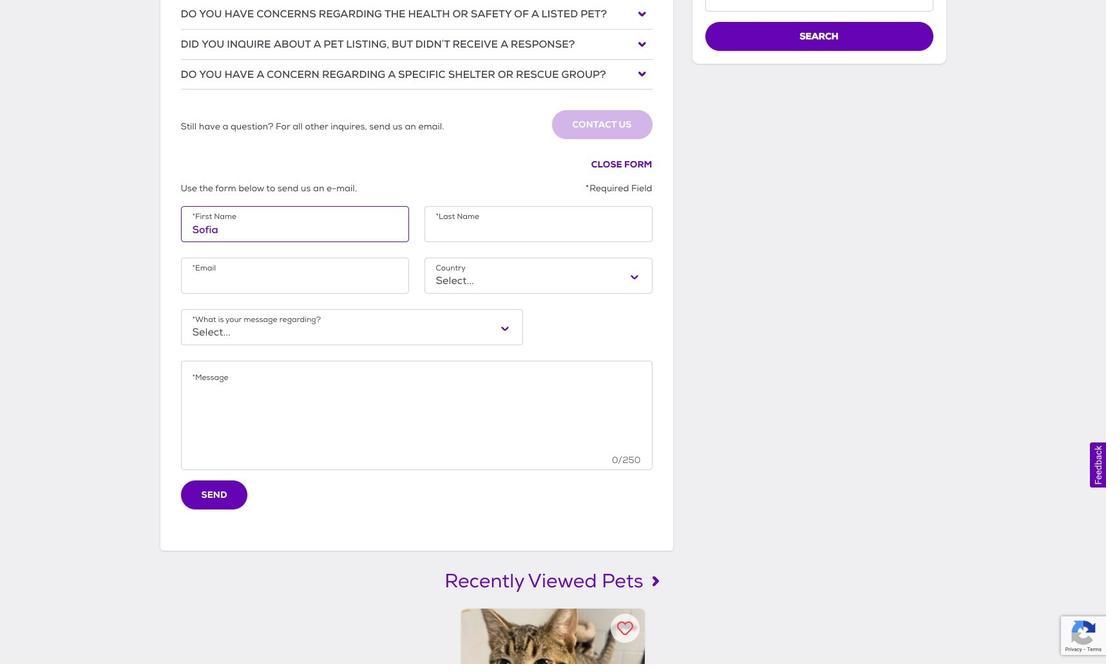 Task type: describe. For each thing, give the bounding box(es) containing it.
favorite kiwi image
[[618, 621, 634, 637]]

kiwi, adoptable, young female domestic short hair, in greenwood, ms. image
[[462, 609, 645, 665]]

2 22512 image from the top
[[639, 40, 646, 48]]

1 22512 image from the top
[[639, 10, 646, 18]]



Task type: locate. For each thing, give the bounding box(es) containing it.
3 22512 image from the top
[[639, 70, 646, 78]]

0 vertical spatial 22512 image
[[639, 10, 646, 18]]

1 vertical spatial 22512 image
[[639, 40, 646, 48]]

2 vertical spatial 22512 image
[[639, 70, 646, 78]]

22512 image
[[639, 10, 646, 18], [639, 40, 646, 48], [639, 70, 646, 78]]

None text field
[[706, 0, 934, 12], [436, 223, 641, 238], [706, 0, 934, 12], [436, 223, 641, 238]]

None text field
[[192, 223, 397, 238], [192, 384, 641, 435], [192, 223, 397, 238], [192, 384, 641, 435]]



Task type: vqa. For each thing, say whether or not it's contained in the screenshot.
Search Terrier, Kitten, etc. text field
no



